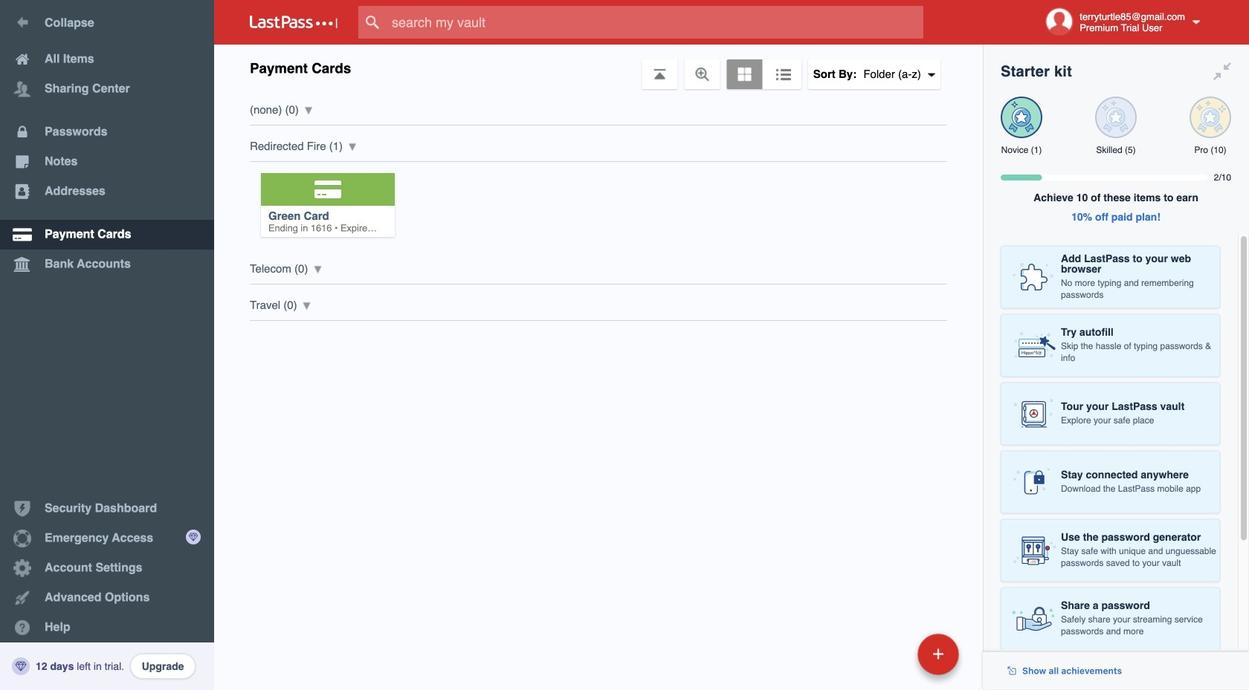 Task type: vqa. For each thing, say whether or not it's contained in the screenshot.
Search search box
yes



Task type: describe. For each thing, give the bounding box(es) containing it.
new item navigation
[[815, 630, 968, 691]]

Search search field
[[358, 6, 952, 39]]

lastpass image
[[250, 16, 338, 29]]



Task type: locate. For each thing, give the bounding box(es) containing it.
new item element
[[815, 633, 964, 676]]

main navigation navigation
[[0, 0, 214, 691]]

vault options navigation
[[214, 45, 983, 89]]

search my vault text field
[[358, 6, 952, 39]]



